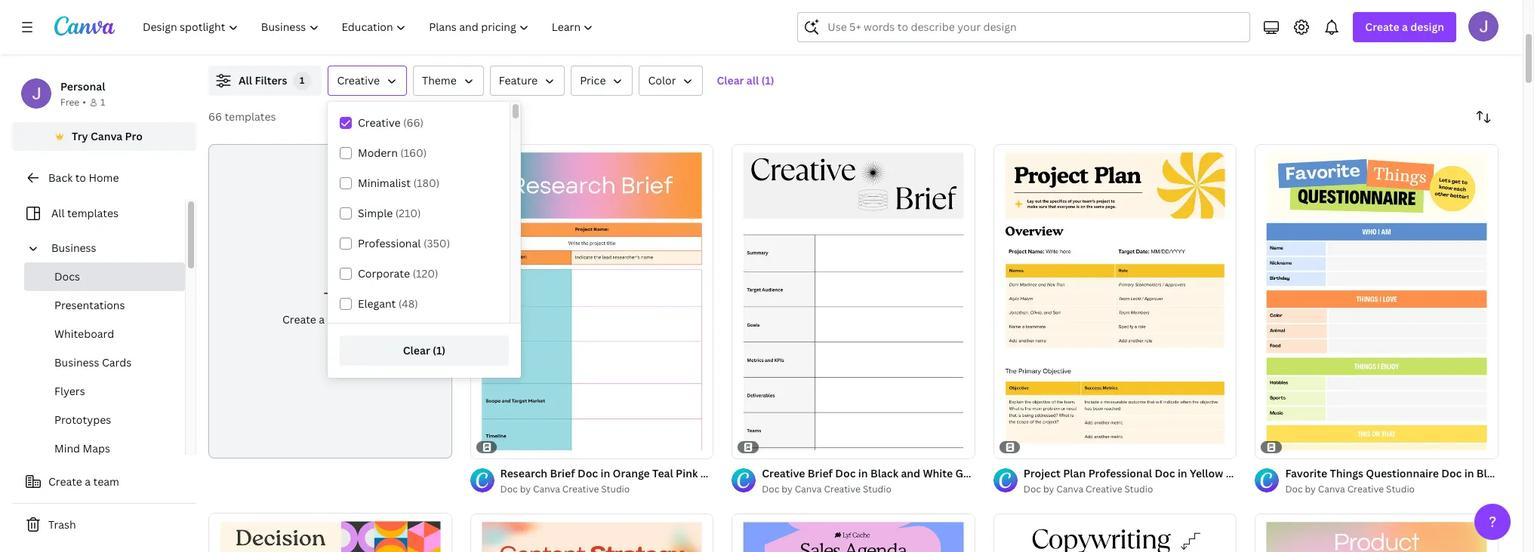 Task type: locate. For each thing, give the bounding box(es) containing it.
create a team button
[[12, 467, 196, 498]]

canva down research
[[533, 484, 560, 496]]

1 vertical spatial business
[[54, 356, 99, 370]]

corporate inside the project plan professional doc in yellow black friendly corporate style doc by canva creative studio
[[1301, 467, 1354, 481]]

creative inside favorite things questionnaire doc in blue orange doc by canva creative studio
[[1348, 484, 1384, 496]]

(180)
[[413, 176, 440, 190]]

2 doc by canva creative studio link from the left
[[1024, 483, 1237, 498]]

3 doc by canva creative studio link from the left
[[762, 483, 976, 498]]

1 vertical spatial professional
[[1089, 467, 1152, 481]]

creative down things
[[1348, 484, 1384, 496]]

personal
[[60, 79, 105, 94]]

in left yellow
[[1178, 467, 1188, 481]]

brief for research
[[550, 467, 575, 481]]

1 studio from the left
[[601, 484, 630, 496]]

a left team on the left bottom
[[85, 475, 91, 489]]

1 style from the left
[[764, 467, 790, 481]]

1 horizontal spatial a
[[319, 312, 325, 327]]

business
[[51, 241, 96, 255], [54, 356, 99, 370]]

1 filter options selected element
[[293, 72, 311, 90]]

4 in from the left
[[1465, 467, 1474, 481]]

project
[[1024, 467, 1061, 481]]

1 right •
[[100, 96, 105, 109]]

modern
[[358, 146, 398, 160]]

1 horizontal spatial professional
[[1089, 467, 1152, 481]]

0 horizontal spatial clear
[[403, 343, 430, 358]]

66
[[208, 110, 222, 124]]

all down back
[[51, 206, 65, 221]]

corporate up elegant (48)
[[358, 267, 410, 281]]

doc by canva creative studio link down questionnaire in the right bottom of the page
[[1286, 483, 1499, 498]]

canva inside creative brief doc in black and white grey editorial style doc by canva creative studio
[[795, 484, 822, 496]]

in inside the project plan professional doc in yellow black friendly corporate style doc by canva creative studio
[[1178, 467, 1188, 481]]

all for all filters
[[239, 73, 252, 88]]

corporate right "friendly"
[[1301, 467, 1354, 481]]

0 vertical spatial all
[[239, 73, 252, 88]]

doc by canva creative studio link for and
[[762, 483, 976, 498]]

1 horizontal spatial all
[[239, 73, 252, 88]]

3 studio from the left
[[863, 484, 892, 496]]

create a team
[[48, 475, 119, 489]]

canva down plan
[[1057, 484, 1084, 496]]

0 horizontal spatial templates
[[67, 206, 119, 221]]

2 horizontal spatial style
[[1357, 467, 1383, 481]]

0 horizontal spatial black
[[871, 467, 899, 481]]

canva up the 'meeting agenda professional doc in pink lavender neon green dynamic professional style' image
[[795, 484, 822, 496]]

4 by from the left
[[1305, 484, 1316, 496]]

team
[[93, 475, 119, 489]]

corporate (120)
[[358, 267, 438, 281]]

style for research brief doc in orange teal pink soft pastels style
[[764, 467, 790, 481]]

style
[[764, 467, 790, 481], [1357, 467, 1383, 481], [1029, 467, 1055, 481]]

top level navigation element
[[133, 12, 607, 42]]

1 horizontal spatial clear
[[717, 73, 744, 88]]

0 horizontal spatial create
[[48, 475, 82, 489]]

1 horizontal spatial brief
[[808, 467, 833, 481]]

1 brief from the left
[[550, 467, 575, 481]]

1 horizontal spatial corporate
[[1301, 467, 1354, 481]]

1 vertical spatial templates
[[67, 206, 119, 221]]

a
[[1402, 20, 1408, 34], [319, 312, 325, 327], [85, 475, 91, 489]]

brief inside research brief doc in orange teal pink soft pastels style doc by canva creative studio
[[550, 467, 575, 481]]

canva right try
[[91, 129, 123, 143]]

2 horizontal spatial a
[[1402, 20, 1408, 34]]

create a blank doc link
[[208, 144, 452, 459]]

black left "and"
[[871, 467, 899, 481]]

professional
[[358, 236, 421, 251], [1089, 467, 1152, 481]]

(350)
[[424, 236, 450, 251]]

a inside create a blank doc element
[[319, 312, 325, 327]]

doc by canva creative studio link
[[500, 483, 714, 498], [1024, 483, 1237, 498], [762, 483, 976, 498], [1286, 483, 1499, 498]]

2 studio from the left
[[1125, 484, 1153, 496]]

0 horizontal spatial orange
[[613, 467, 650, 481]]

0 vertical spatial (1)
[[762, 73, 775, 88]]

black right yellow
[[1226, 467, 1254, 481]]

(160)
[[400, 146, 427, 160]]

3 in from the left
[[859, 467, 868, 481]]

2 brief from the left
[[808, 467, 833, 481]]

presentations
[[54, 298, 125, 313]]

create inside button
[[48, 475, 82, 489]]

clear all (1)
[[717, 73, 775, 88]]

professional right plan
[[1089, 467, 1152, 481]]

clear left all
[[717, 73, 744, 88]]

0 vertical spatial create
[[1366, 20, 1400, 34]]

4 doc by canva creative studio link from the left
[[1286, 483, 1499, 498]]

in inside creative brief doc in black and white grey editorial style doc by canva creative studio
[[859, 467, 868, 481]]

color button
[[639, 66, 703, 96]]

1 horizontal spatial orange
[[1503, 467, 1535, 481]]

whiteboard link
[[24, 320, 185, 349]]

2 by from the left
[[1044, 484, 1054, 496]]

1 doc by canva creative studio link from the left
[[500, 483, 714, 498]]

1 vertical spatial corporate
[[1301, 467, 1354, 481]]

1 vertical spatial a
[[319, 312, 325, 327]]

favorite
[[1286, 467, 1328, 481]]

canva for research brief doc in orange teal pink soft pastels style
[[533, 484, 560, 496]]

0 horizontal spatial a
[[85, 475, 91, 489]]

orange left teal
[[613, 467, 650, 481]]

canva for creative brief doc in black and white grey editorial style
[[795, 484, 822, 496]]

all for all templates
[[51, 206, 65, 221]]

style inside creative brief doc in black and white grey editorial style doc by canva creative studio
[[1029, 467, 1055, 481]]

templates inside all templates link
[[67, 206, 119, 221]]

creative brief doc in black and white grey editorial style link
[[762, 466, 1055, 483]]

friendly
[[1257, 467, 1299, 481]]

all
[[239, 73, 252, 88], [51, 206, 65, 221]]

0 vertical spatial a
[[1402, 20, 1408, 34]]

a for blank
[[319, 312, 325, 327]]

style up product marketing brief doc in pastel green pastel orange soft pastels style image
[[1357, 467, 1383, 481]]

1 horizontal spatial create
[[282, 312, 316, 327]]

studio inside creative brief doc in black and white grey editorial style doc by canva creative studio
[[863, 484, 892, 496]]

0 vertical spatial 1
[[300, 74, 305, 87]]

project plan professional doc in yellow black friendly corporate style doc by canva creative studio
[[1024, 467, 1383, 496]]

a left 'design' at the right top
[[1402, 20, 1408, 34]]

0 horizontal spatial brief
[[550, 467, 575, 481]]

1 vertical spatial clear
[[403, 343, 430, 358]]

business up docs
[[51, 241, 96, 255]]

0 vertical spatial templates
[[225, 110, 276, 124]]

corporate
[[358, 267, 410, 281], [1301, 467, 1354, 481]]

doc by canva creative studio link up content strategy doc in pastel orange red light blue soft pastels style 'image'
[[500, 483, 714, 498]]

0 vertical spatial professional
[[358, 236, 421, 251]]

brief inside creative brief doc in black and white grey editorial style doc by canva creative studio
[[808, 467, 833, 481]]

create a blank doc element
[[208, 144, 452, 459]]

1 horizontal spatial style
[[1029, 467, 1055, 481]]

maps
[[83, 442, 110, 456]]

create inside dropdown button
[[1366, 20, 1400, 34]]

0 horizontal spatial style
[[764, 467, 790, 481]]

(1)
[[762, 73, 775, 88], [433, 343, 446, 358]]

0 horizontal spatial all
[[51, 206, 65, 221]]

in left blue
[[1465, 467, 1474, 481]]

by inside the project plan professional doc in yellow black friendly corporate style doc by canva creative studio
[[1044, 484, 1054, 496]]

simple (210)
[[358, 206, 421, 221]]

•
[[83, 96, 86, 109]]

a inside create a design dropdown button
[[1402, 20, 1408, 34]]

1 vertical spatial (1)
[[433, 343, 446, 358]]

brief
[[550, 467, 575, 481], [808, 467, 833, 481]]

black inside the project plan professional doc in yellow black friendly corporate style doc by canva creative studio
[[1226, 467, 1254, 481]]

2 horizontal spatial create
[[1366, 20, 1400, 34]]

Sort by button
[[1469, 102, 1499, 132]]

creative up content strategy doc in pastel orange red light blue soft pastels style 'image'
[[563, 484, 599, 496]]

a for team
[[85, 475, 91, 489]]

creative brief doc in black and white grey editorial style image
[[732, 144, 976, 459]]

1 orange from the left
[[613, 467, 650, 481]]

try canva pro button
[[12, 122, 196, 151]]

creative inside button
[[337, 73, 380, 88]]

create left blank
[[282, 312, 316, 327]]

mind maps link
[[24, 435, 185, 464]]

mind maps
[[54, 442, 110, 456]]

studio
[[601, 484, 630, 496], [1125, 484, 1153, 496], [863, 484, 892, 496], [1387, 484, 1415, 496]]

2 vertical spatial a
[[85, 475, 91, 489]]

studio up copywriting style guide professional doc in black and white grey editorial style "image"
[[1125, 484, 1153, 496]]

all left filters
[[239, 73, 252, 88]]

by
[[520, 484, 531, 496], [1044, 484, 1054, 496], [782, 484, 793, 496], [1305, 484, 1316, 496]]

2 vertical spatial create
[[48, 475, 82, 489]]

studio down the research brief doc in orange teal pink soft pastels style link
[[601, 484, 630, 496]]

4 studio from the left
[[1387, 484, 1415, 496]]

0 vertical spatial clear
[[717, 73, 744, 88]]

1 horizontal spatial 1
[[300, 74, 305, 87]]

style left plan
[[1029, 467, 1055, 481]]

creative up the 'meeting agenda professional doc in pink lavender neon green dynamic professional style' image
[[824, 484, 861, 496]]

studio down creative brief doc in black and white grey editorial style link
[[863, 484, 892, 496]]

try
[[72, 129, 88, 143]]

2 black from the left
[[871, 467, 899, 481]]

studio for orange
[[601, 484, 630, 496]]

in left teal
[[601, 467, 610, 481]]

canva
[[91, 129, 123, 143], [533, 484, 560, 496], [1057, 484, 1084, 496], [795, 484, 822, 496], [1318, 484, 1346, 496]]

content strategy doc in pastel orange red light blue soft pastels style image
[[470, 514, 714, 553]]

clear (1)
[[403, 343, 446, 358]]

3 style from the left
[[1029, 467, 1055, 481]]

1 by from the left
[[520, 484, 531, 496]]

try canva pro
[[72, 129, 143, 143]]

creative up creative (66)
[[337, 73, 380, 88]]

3 by from the left
[[782, 484, 793, 496]]

clear
[[717, 73, 744, 88], [403, 343, 430, 358]]

1 in from the left
[[601, 467, 610, 481]]

business up flyers
[[54, 356, 99, 370]]

create
[[1366, 20, 1400, 34], [282, 312, 316, 327], [48, 475, 82, 489]]

studio inside research brief doc in orange teal pink soft pastels style doc by canva creative studio
[[601, 484, 630, 496]]

0 horizontal spatial (1)
[[433, 343, 446, 358]]

(66)
[[403, 116, 424, 130]]

in
[[601, 467, 610, 481], [1178, 467, 1188, 481], [859, 467, 868, 481], [1465, 467, 1474, 481]]

style inside research brief doc in orange teal pink soft pastels style doc by canva creative studio
[[764, 467, 790, 481]]

1
[[300, 74, 305, 87], [100, 96, 105, 109]]

clear down (48)
[[403, 343, 430, 358]]

brief right research
[[550, 467, 575, 481]]

cards
[[102, 356, 132, 370]]

elegant
[[358, 297, 396, 311]]

canva inside research brief doc in orange teal pink soft pastels style doc by canva creative studio
[[533, 484, 560, 496]]

0 vertical spatial corporate
[[358, 267, 410, 281]]

templates for all templates
[[67, 206, 119, 221]]

to
[[75, 171, 86, 185]]

professional down "simple (210)"
[[358, 236, 421, 251]]

orange right blue
[[1503, 467, 1535, 481]]

decision document doc in blue purple grey geometric style image
[[208, 514, 452, 553]]

1 right filters
[[300, 74, 305, 87]]

2 style from the left
[[1357, 467, 1383, 481]]

modern (160)
[[358, 146, 427, 160]]

creative inside research brief doc in orange teal pink soft pastels style doc by canva creative studio
[[563, 484, 599, 496]]

creative down plan
[[1086, 484, 1123, 496]]

style inside the project plan professional doc in yellow black friendly corporate style doc by canva creative studio
[[1357, 467, 1383, 481]]

doc
[[358, 312, 378, 327], [578, 467, 598, 481], [1155, 467, 1176, 481], [835, 467, 856, 481], [1442, 467, 1462, 481], [500, 484, 518, 496], [1024, 484, 1041, 496], [762, 484, 780, 496], [1286, 484, 1303, 496]]

by inside research brief doc in orange teal pink soft pastels style doc by canva creative studio
[[520, 484, 531, 496]]

creative
[[337, 73, 380, 88], [358, 116, 401, 130], [762, 467, 805, 481], [563, 484, 599, 496], [1086, 484, 1123, 496], [824, 484, 861, 496], [1348, 484, 1384, 496]]

1 vertical spatial create
[[282, 312, 316, 327]]

brief up the 'meeting agenda professional doc in pink lavender neon green dynamic professional style' image
[[808, 467, 833, 481]]

create left 'design' at the right top
[[1366, 20, 1400, 34]]

1 horizontal spatial templates
[[225, 110, 276, 124]]

doc by canva creative studio link down "and"
[[762, 483, 976, 498]]

0 vertical spatial business
[[51, 241, 96, 255]]

1 horizontal spatial black
[[1226, 467, 1254, 481]]

trash
[[48, 518, 76, 532]]

a left blank
[[319, 312, 325, 327]]

templates down back to home
[[67, 206, 119, 221]]

studio inside favorite things questionnaire doc in blue orange doc by canva creative studio
[[1387, 484, 1415, 496]]

doc by canva creative studio link up copywriting style guide professional doc in black and white grey editorial style "image"
[[1024, 483, 1237, 498]]

orange inside favorite things questionnaire doc in blue orange doc by canva creative studio
[[1503, 467, 1535, 481]]

studio inside the project plan professional doc in yellow black friendly corporate style doc by canva creative studio
[[1125, 484, 1153, 496]]

style right pastels
[[764, 467, 790, 481]]

canva inside favorite things questionnaire doc in blue orange doc by canva creative studio
[[1318, 484, 1346, 496]]

a inside create a team button
[[85, 475, 91, 489]]

1 vertical spatial 1
[[100, 96, 105, 109]]

meeting agenda professional doc in pink lavender neon green dynamic professional style image
[[732, 514, 976, 553]]

canva down things
[[1318, 484, 1346, 496]]

by inside creative brief doc in black and white grey editorial style doc by canva creative studio
[[782, 484, 793, 496]]

studio down questionnaire in the right bottom of the page
[[1387, 484, 1415, 496]]

create down mind
[[48, 475, 82, 489]]

free •
[[60, 96, 86, 109]]

all filters
[[239, 73, 287, 88]]

create for create a blank doc
[[282, 312, 316, 327]]

2 orange from the left
[[1503, 467, 1535, 481]]

1 vertical spatial all
[[51, 206, 65, 221]]

in left "and"
[[859, 467, 868, 481]]

1 black from the left
[[1226, 467, 1254, 481]]

pastels
[[725, 467, 762, 481]]

by for research
[[520, 484, 531, 496]]

clear all (1) button
[[709, 66, 782, 96]]

2 in from the left
[[1178, 467, 1188, 481]]

canva inside the project plan professional doc in yellow black friendly corporate style doc by canva creative studio
[[1057, 484, 1084, 496]]

templates right 66
[[225, 110, 276, 124]]

doc by canva creative studio link for yellow
[[1024, 483, 1237, 498]]

None search field
[[798, 12, 1251, 42]]



Task type: vqa. For each thing, say whether or not it's contained in the screenshot.
the Sub
no



Task type: describe. For each thing, give the bounding box(es) containing it.
clear for clear (1)
[[403, 343, 430, 358]]

flyers link
[[24, 378, 185, 406]]

design
[[1411, 20, 1445, 34]]

clear (1) button
[[340, 336, 509, 366]]

whiteboard
[[54, 327, 114, 341]]

elegant (48)
[[358, 297, 418, 311]]

creative (66)
[[358, 116, 424, 130]]

professional (350)
[[358, 236, 450, 251]]

by for creative
[[782, 484, 793, 496]]

creative inside the project plan professional doc in yellow black friendly corporate style doc by canva creative studio
[[1086, 484, 1123, 496]]

create a design button
[[1354, 12, 1457, 42]]

favorite things questionnaire doc in blue orange doc by canva creative studio
[[1286, 467, 1535, 496]]

copywriting style guide professional doc in black and white grey editorial style image
[[994, 514, 1237, 553]]

pink
[[676, 467, 698, 481]]

create for create a team
[[48, 475, 82, 489]]

and
[[901, 467, 921, 481]]

white
[[923, 467, 953, 481]]

clear for clear all (1)
[[717, 73, 744, 88]]

price
[[580, 73, 606, 88]]

business for business cards
[[54, 356, 99, 370]]

(120)
[[413, 267, 438, 281]]

free
[[60, 96, 79, 109]]

grey
[[956, 467, 980, 481]]

creative right pastels
[[762, 467, 805, 481]]

creative button
[[328, 66, 407, 96]]

back
[[48, 171, 73, 185]]

create for create a design
[[1366, 20, 1400, 34]]

jacob simon image
[[1469, 11, 1499, 42]]

doc by canva creative studio link for blue
[[1286, 483, 1499, 498]]

research brief doc in orange teal pink soft pastels style image
[[470, 144, 714, 459]]

minimalist
[[358, 176, 411, 190]]

prototypes link
[[24, 406, 185, 435]]

color
[[648, 73, 676, 88]]

create a blank doc
[[282, 312, 378, 327]]

by for project
[[1044, 484, 1054, 496]]

mind
[[54, 442, 80, 456]]

doc by canva creative studio link for teal
[[500, 483, 714, 498]]

filters
[[255, 73, 287, 88]]

blue
[[1477, 467, 1500, 481]]

studio for black
[[863, 484, 892, 496]]

business for business
[[51, 241, 96, 255]]

back to home link
[[12, 163, 196, 193]]

1 horizontal spatial (1)
[[762, 73, 775, 88]]

prototypes
[[54, 413, 111, 427]]

by inside favorite things questionnaire doc in blue orange doc by canva creative studio
[[1305, 484, 1316, 496]]

templates for 66 templates
[[225, 110, 276, 124]]

things
[[1330, 467, 1364, 481]]

project plan professional doc in yellow black friendly corporate style link
[[1024, 466, 1383, 483]]

in inside favorite things questionnaire doc in blue orange doc by canva creative studio
[[1465, 467, 1474, 481]]

feature button
[[490, 66, 565, 96]]

a for design
[[1402, 20, 1408, 34]]

canva for project plan professional doc in yellow black friendly corporate style
[[1057, 484, 1084, 496]]

all templates
[[51, 206, 119, 221]]

canva inside button
[[91, 129, 123, 143]]

blank
[[327, 312, 355, 327]]

creative brief doc in black and white grey editorial style doc by canva creative studio
[[762, 467, 1055, 496]]

brief for creative
[[808, 467, 833, 481]]

orange inside research brief doc in orange teal pink soft pastels style doc by canva creative studio
[[613, 467, 650, 481]]

plan
[[1063, 467, 1086, 481]]

trash link
[[12, 511, 196, 541]]

studio for in
[[1125, 484, 1153, 496]]

creative up modern
[[358, 116, 401, 130]]

favorite things questionnaire doc in blue orange green playful style image
[[1255, 144, 1499, 459]]

minimalist (180)
[[358, 176, 440, 190]]

business link
[[45, 234, 176, 263]]

project plan professional doc in yellow black friendly corporate style image
[[994, 144, 1237, 459]]

teal
[[653, 467, 673, 481]]

presentations link
[[24, 292, 185, 320]]

(48)
[[399, 297, 418, 311]]

simple
[[358, 206, 393, 221]]

0 horizontal spatial 1
[[100, 96, 105, 109]]

home
[[89, 171, 119, 185]]

yellow
[[1190, 467, 1224, 481]]

in inside research brief doc in orange teal pink soft pastels style doc by canva creative studio
[[601, 467, 610, 481]]

feature
[[499, 73, 538, 88]]

business cards link
[[24, 349, 185, 378]]

research brief doc in orange teal pink soft pastels style link
[[500, 466, 790, 483]]

theme button
[[413, 66, 484, 96]]

soft
[[701, 467, 722, 481]]

pro
[[125, 129, 143, 143]]

research brief doc in orange teal pink soft pastels style doc by canva creative studio
[[500, 467, 790, 496]]

black inside creative brief doc in black and white grey editorial style doc by canva creative studio
[[871, 467, 899, 481]]

research
[[500, 467, 548, 481]]

0 horizontal spatial corporate
[[358, 267, 410, 281]]

theme
[[422, 73, 457, 88]]

Search search field
[[828, 13, 1241, 42]]

business cards
[[54, 356, 132, 370]]

all
[[747, 73, 759, 88]]

0 horizontal spatial professional
[[358, 236, 421, 251]]

flyers
[[54, 384, 85, 399]]

66 templates
[[208, 110, 276, 124]]

style for project plan professional doc in yellow black friendly corporate style
[[1357, 467, 1383, 481]]

questionnaire
[[1366, 467, 1439, 481]]

professional inside the project plan professional doc in yellow black friendly corporate style doc by canva creative studio
[[1089, 467, 1152, 481]]

create a design
[[1366, 20, 1445, 34]]

(210)
[[396, 206, 421, 221]]

favorite things questionnaire doc in blue orange link
[[1286, 466, 1535, 483]]

docs
[[54, 270, 80, 284]]

all templates link
[[21, 199, 176, 228]]

editorial
[[983, 467, 1026, 481]]

style for creative brief doc in black and white grey editorial style
[[1029, 467, 1055, 481]]

product marketing brief doc in pastel green pastel orange soft pastels style image
[[1255, 514, 1499, 553]]

price button
[[571, 66, 633, 96]]

back to home
[[48, 171, 119, 185]]



